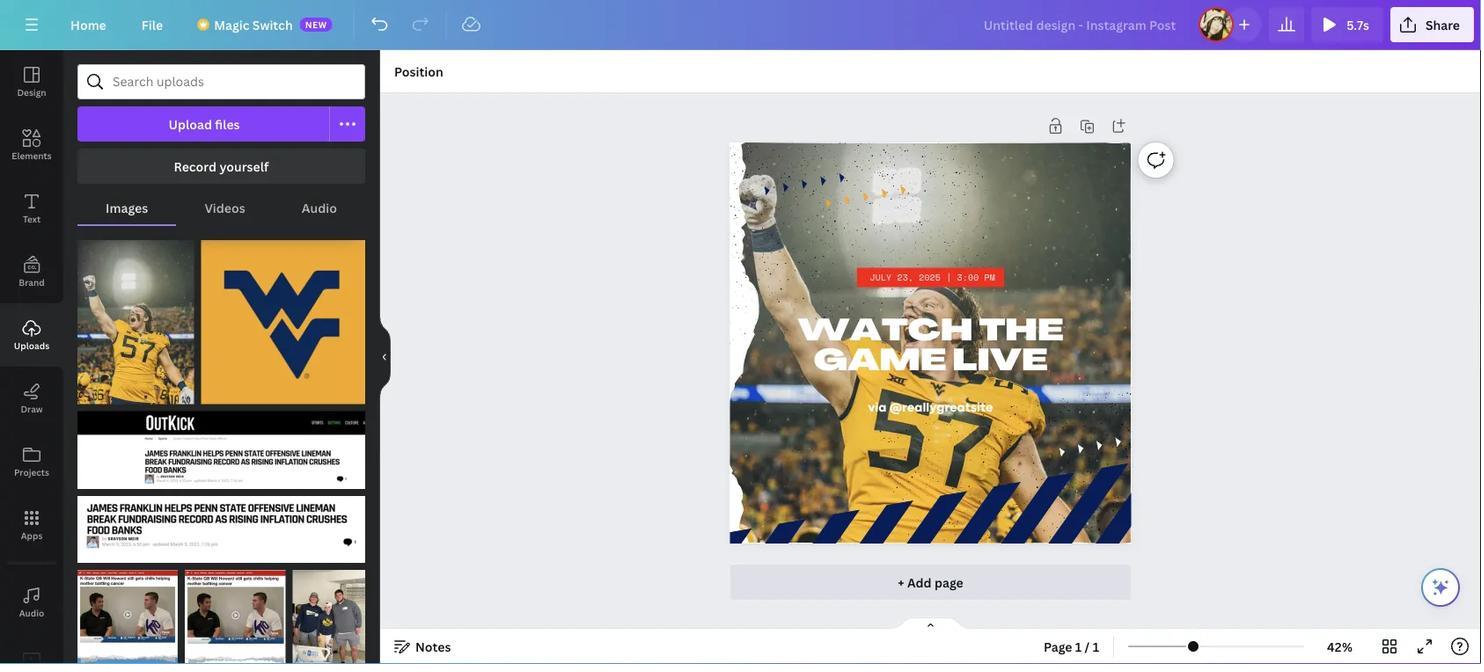 Task type: vqa. For each thing, say whether or not it's contained in the screenshot.
NEW
yes



Task type: locate. For each thing, give the bounding box(es) containing it.
42%
[[1328, 639, 1353, 655]]

1
[[1076, 639, 1082, 655], [1093, 639, 1100, 655]]

audio inside side panel tab list
[[19, 607, 44, 619]]

2025
[[919, 271, 941, 284]]

1 horizontal spatial audio
[[302, 199, 337, 216]]

july 23, 2025 | 3:00 pm
[[870, 271, 996, 284]]

@reallygreatsite
[[890, 401, 994, 415]]

1 left /
[[1076, 639, 1082, 655]]

5.7s button
[[1312, 7, 1384, 42]]

page
[[935, 574, 964, 591]]

0 horizontal spatial 1
[[1076, 639, 1082, 655]]

uploads
[[14, 340, 49, 352]]

1 horizontal spatial audio button
[[274, 191, 365, 224]]

design button
[[0, 50, 63, 114]]

design
[[17, 86, 46, 98]]

videos
[[205, 199, 245, 216]]

1 1 from the left
[[1076, 639, 1082, 655]]

1 right /
[[1093, 639, 1100, 655]]

audio
[[302, 199, 337, 216], [19, 607, 44, 619]]

audio button
[[274, 191, 365, 224], [0, 571, 63, 635]]

0 horizontal spatial audio
[[19, 607, 44, 619]]

42% button
[[1312, 633, 1369, 661]]

brand
[[19, 276, 45, 288]]

upload
[[169, 116, 212, 132]]

via @reallygreatsite
[[868, 401, 994, 415]]

share
[[1426, 16, 1461, 33]]

group
[[77, 230, 194, 404], [201, 230, 365, 404], [77, 401, 365, 490], [77, 486, 365, 564], [77, 560, 178, 665], [185, 560, 286, 665], [293, 560, 365, 665]]

/
[[1085, 639, 1090, 655]]

magic switch
[[214, 16, 293, 33]]

5.7s
[[1347, 16, 1370, 33]]

images
[[106, 199, 148, 216]]

record yourself
[[174, 158, 269, 175]]

1 vertical spatial audio
[[19, 607, 44, 619]]

hide image
[[379, 315, 391, 400]]

0 vertical spatial audio button
[[274, 191, 365, 224]]

Design title text field
[[970, 7, 1192, 42]]

3:00
[[957, 271, 979, 284]]

0 vertical spatial audio
[[302, 199, 337, 216]]

file
[[142, 16, 163, 33]]

notes
[[416, 639, 451, 655]]

main menu bar
[[0, 0, 1482, 50]]

uploads button
[[0, 304, 63, 367]]

draw
[[21, 403, 43, 415]]

canva assistant image
[[1431, 578, 1452, 599]]

via
[[868, 401, 887, 415]]

notes button
[[387, 633, 458, 661]]

apps
[[21, 530, 43, 542]]

brand button
[[0, 240, 63, 304]]

pm
[[985, 271, 996, 284]]

show pages image
[[889, 617, 973, 631]]

upload files button
[[77, 107, 330, 142]]

page
[[1044, 639, 1073, 655]]

home
[[70, 16, 106, 33]]

+ add page button
[[730, 565, 1132, 600]]

1 horizontal spatial 1
[[1093, 639, 1100, 655]]

1 vertical spatial audio button
[[0, 571, 63, 635]]



Task type: describe. For each thing, give the bounding box(es) containing it.
live
[[953, 348, 1048, 378]]

home link
[[56, 7, 120, 42]]

switch
[[252, 16, 293, 33]]

2 1 from the left
[[1093, 639, 1100, 655]]

elements
[[12, 150, 52, 162]]

game
[[814, 348, 947, 378]]

+
[[898, 574, 905, 591]]

projects button
[[0, 431, 63, 494]]

+ add page
[[898, 574, 964, 591]]

yourself
[[220, 158, 269, 175]]

record
[[174, 158, 217, 175]]

apps button
[[0, 494, 63, 557]]

Search uploads search field
[[113, 65, 354, 99]]

text
[[23, 213, 41, 225]]

23,
[[898, 271, 914, 284]]

magic
[[214, 16, 250, 33]]

files
[[215, 116, 240, 132]]

new
[[305, 18, 327, 30]]

position button
[[387, 57, 450, 85]]

draw button
[[0, 367, 63, 431]]

record yourself button
[[77, 149, 365, 184]]

july
[[870, 271, 892, 284]]

0 horizontal spatial audio button
[[0, 571, 63, 635]]

position
[[394, 63, 443, 80]]

file button
[[127, 7, 177, 42]]

images button
[[77, 191, 176, 224]]

text button
[[0, 177, 63, 240]]

the
[[980, 318, 1064, 348]]

upload files
[[169, 116, 240, 132]]

side panel tab list
[[0, 50, 63, 665]]

videos button
[[176, 191, 274, 224]]

watch
[[798, 318, 973, 348]]

share button
[[1391, 7, 1475, 42]]

projects
[[14, 467, 49, 478]]

|
[[947, 271, 952, 284]]

watch the game live
[[798, 318, 1064, 378]]

elements button
[[0, 114, 63, 177]]

add
[[908, 574, 932, 591]]

page 1 / 1
[[1044, 639, 1100, 655]]



